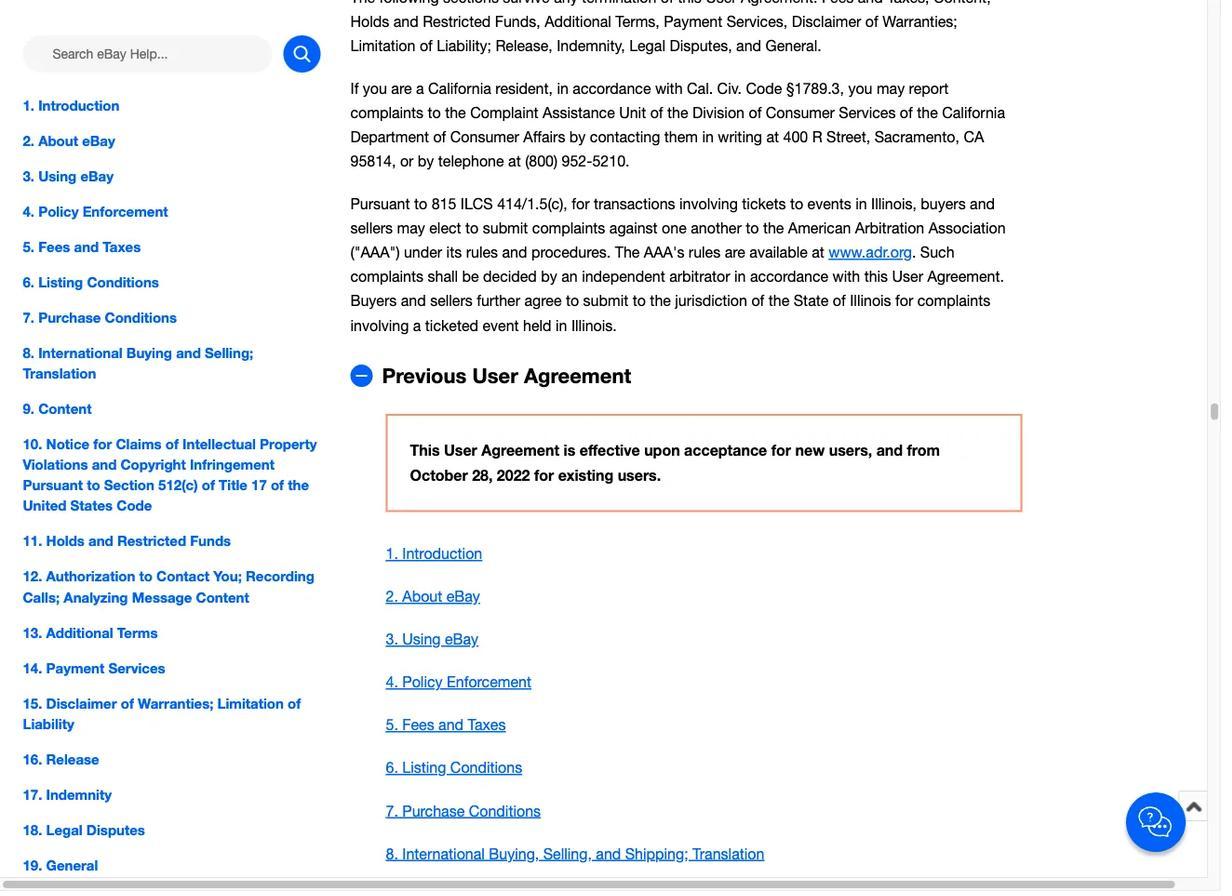 Task type: describe. For each thing, give the bounding box(es) containing it.
agree
[[524, 292, 562, 310]]

1 vertical spatial 1. introduction link
[[386, 545, 482, 562]]

user inside the following sections survive any termination of this user agreement: fees and taxes, content, holds and restricted funds, additional terms, payment services, disclaimer of warranties; limitation of liability; release, indemnity, legal disputes, and general.
[[706, 0, 737, 5]]

14.
[[23, 660, 42, 676]]

0 vertical spatial by
[[569, 128, 586, 145]]

department
[[350, 128, 429, 145]]

buying,
[[489, 845, 539, 863]]

§1789.3,
[[786, 80, 844, 97]]

agreement:
[[741, 0, 818, 5]]

0 horizontal spatial 4. policy enforcement link
[[23, 201, 321, 222]]

user inside ". such complaints shall be decided by an independent arbitrator in accordance with this user agreement. buyers and sellers further agree to submit to the jurisdiction of the state of illinois for complaints involving a ticketed event held in illinois."
[[892, 268, 923, 285]]

aaa's
[[644, 244, 684, 261]]

ebay for bottommost 2. about ebay link
[[446, 588, 480, 605]]

conditions for right 6. listing conditions link
[[450, 760, 522, 777]]

3. using ebay for bottom 3. using ebay link
[[386, 631, 478, 648]]

5210.
[[592, 152, 630, 170]]

0 horizontal spatial consumer
[[450, 128, 519, 145]]

8. for 8. international buying, selling, and shipping; translation
[[386, 845, 398, 863]]

0 vertical spatial 2. about ebay link
[[23, 130, 321, 151]]

release
[[46, 751, 99, 768]]

arbitrator
[[669, 268, 730, 285]]

5. fees and taxes for the leftmost 5. fees and taxes link
[[23, 238, 141, 255]]

1 horizontal spatial 5. fees and taxes link
[[386, 717, 506, 734]]

legal inside the following sections survive any termination of this user agreement: fees and taxes, content, holds and restricted funds, additional terms, payment services, disclaimer of warranties; limitation of liability; release, indemnity, legal disputes, and general.
[[629, 37, 665, 54]]

infringement
[[190, 456, 275, 473]]

1 vertical spatial 3. using ebay link
[[386, 631, 478, 648]]

r
[[812, 128, 822, 145]]

10. notice for claims of intellectual property violations and copyright infringement pursuant to section 512(c) of title 17 of the united states code link
[[23, 434, 321, 516]]

recording
[[246, 568, 314, 585]]

and inside "this user agreement is effective upon acceptance for new users, and from october 28, 2022 for existing users."
[[876, 442, 903, 459]]

at for unit
[[766, 128, 779, 145]]

if you are a california resident, in accordance with cal. civ. code §1789.3, you may report complaints to the complaint assistance unit of the division of consumer services of the california department of consumer affairs by contacting them in writing at 400 r street, sacramento, ca 95814, or by telephone at (800) 952-5210.
[[350, 80, 1005, 170]]

users,
[[829, 442, 872, 459]]

1 vertical spatial at
[[508, 152, 521, 170]]

such
[[920, 244, 954, 261]]

8. international buying, selling, and shipping; translation
[[386, 845, 764, 863]]

11.
[[23, 533, 42, 550]]

6. for leftmost 6. listing conditions link
[[23, 274, 34, 291]]

existing
[[558, 466, 613, 484]]

at for against
[[812, 244, 824, 261]]

1 you from the left
[[363, 80, 387, 97]]

to inside if you are a california resident, in accordance with cal. civ. code §1789.3, you may report complaints to the complaint assistance unit of the division of consumer services of the california department of consumer affairs by contacting them in writing at 400 r street, sacramento, ca 95814, or by telephone at (800) 952-5210.
[[428, 104, 441, 121]]

held
[[523, 317, 551, 334]]

message
[[132, 589, 192, 606]]

3. using ebay for the topmost 3. using ebay link
[[23, 168, 114, 184]]

illinois.
[[571, 317, 617, 334]]

may inside if you are a california resident, in accordance with cal. civ. code §1789.3, you may report complaints to the complaint assistance unit of the division of consumer services of the california department of consumer affairs by contacting them in writing at 400 r street, sacramento, ca 95814, or by telephone at (800) 952-5210.
[[877, 80, 905, 97]]

purchase for 7. purchase conditions link to the left
[[38, 309, 101, 326]]

decided
[[483, 268, 537, 285]]

violations
[[23, 456, 88, 473]]

6. listing conditions for leftmost 6. listing conditions link
[[23, 274, 159, 291]]

selling,
[[543, 845, 592, 863]]

report
[[909, 80, 949, 97]]

in inside pursuant to 815 ilcs 414/1.5(c), for transactions involving tickets to events in illinois, buyers and sellers may elect to submit complaints against one another to the american arbitration association ("aaa") under its rules and procedures. the aaa's rules are available at
[[855, 195, 867, 213]]

1 horizontal spatial 6. listing conditions link
[[386, 760, 522, 777]]

2. for the topmost 2. about ebay link
[[23, 132, 34, 149]]

united
[[23, 498, 66, 514]]

to down tickets
[[746, 220, 759, 237]]

0 vertical spatial content
[[38, 401, 92, 417]]

taxes for the leftmost 5. fees and taxes link
[[103, 238, 141, 255]]

8. for 8. international buying and selling; translation
[[23, 345, 34, 361]]

8. international buying and selling; translation link
[[23, 343, 321, 384]]

the inside 10. notice for claims of intellectual property violations and copyright infringement pursuant to section 512(c) of title 17 of the united states code
[[288, 477, 309, 494]]

ilcs
[[460, 195, 493, 213]]

pursuant inside 10. notice for claims of intellectual property violations and copyright infringement pursuant to section 512(c) of title 17 of the united states code
[[23, 477, 83, 494]]

4. policy enforcement for the 4. policy enforcement link to the left
[[23, 203, 168, 220]]

taxes,
[[887, 0, 929, 5]]

acceptance
[[684, 442, 767, 459]]

you;
[[213, 568, 242, 585]]

ebay for the topmost 3. using ebay link
[[80, 168, 114, 184]]

5. for the leftmost 5. fees and taxes link
[[23, 238, 34, 255]]

16. release
[[23, 751, 99, 768]]

0 horizontal spatial policy
[[38, 203, 79, 220]]

1 vertical spatial 7. purchase conditions link
[[386, 803, 541, 820]]

previous user agreement
[[382, 363, 631, 388]]

for inside 10. notice for claims of intellectual property violations and copyright infringement pursuant to section 512(c) of title 17 of the united states code
[[93, 436, 112, 453]]

warranties; inside the following sections survive any termination of this user agreement: fees and taxes, content, holds and restricted funds, additional terms, payment services, disclaimer of warranties; limitation of liability; release, indemnity, legal disputes, and general.
[[882, 13, 957, 30]]

ticketed
[[425, 317, 478, 334]]

5. for rightmost 5. fees and taxes link
[[386, 717, 398, 734]]

15. disclaimer of warranties; limitation of liability
[[23, 695, 301, 732]]

6. listing conditions for right 6. listing conditions link
[[386, 760, 522, 777]]

disclaimer inside the following sections survive any termination of this user agreement: fees and taxes, content, holds and restricted funds, additional terms, payment services, disclaimer of warranties; limitation of liability; release, indemnity, legal disputes, and general.
[[792, 13, 861, 30]]

1 vertical spatial by
[[418, 152, 434, 170]]

18. legal disputes link
[[23, 820, 321, 840]]

0 horizontal spatial using
[[38, 168, 77, 184]]

available
[[749, 244, 808, 261]]

sellers inside pursuant to 815 ilcs 414/1.5(c), for transactions involving tickets to events in illinois, buyers and sellers may elect to submit complaints against one another to the american arbitration association ("aaa") under its rules and procedures. the aaa's rules are available at
[[350, 220, 393, 237]]

copyright
[[120, 456, 186, 473]]

1 vertical spatial 4. policy enforcement link
[[386, 674, 531, 691]]

new
[[795, 442, 825, 459]]

6. for right 6. listing conditions link
[[386, 760, 398, 777]]

buyers
[[350, 292, 397, 310]]

resident,
[[495, 80, 553, 97]]

international for buying,
[[402, 845, 485, 863]]

complaints inside if you are a california resident, in accordance with cal. civ. code §1789.3, you may report complaints to the complaint assistance unit of the division of consumer services of the california department of consumer affairs by contacting them in writing at 400 r street, sacramento, ca 95814, or by telephone at (800) 952-5210.
[[350, 104, 423, 121]]

fees for rightmost 5. fees and taxes link
[[402, 717, 434, 734]]

indemnity
[[46, 786, 112, 803]]

liability;
[[437, 37, 491, 54]]

18.
[[23, 822, 42, 839]]

user inside dropdown button
[[472, 363, 518, 388]]

previous
[[382, 363, 467, 388]]

11. holds and restricted funds
[[23, 533, 231, 550]]

writing
[[718, 128, 762, 145]]

states
[[70, 498, 113, 514]]

9. content link
[[23, 399, 321, 419]]

introduction for 1. introduction link to the bottom
[[402, 545, 482, 562]]

0 horizontal spatial 1. introduction
[[23, 97, 119, 114]]

. such complaints shall be decided by an independent arbitrator in accordance with this user agreement. buyers and sellers further agree to submit to the jurisdiction of the state of illinois for complaints involving a ticketed event held in illinois.
[[350, 244, 1004, 334]]

1 horizontal spatial policy
[[402, 674, 443, 691]]

9. content
[[23, 401, 92, 417]]

to inside 10. notice for claims of intellectual property violations and copyright infringement pursuant to section 512(c) of title 17 of the united states code
[[87, 477, 100, 494]]

terms, payment
[[615, 13, 722, 30]]

jurisdiction
[[675, 292, 747, 310]]

1 vertical spatial 1. introduction
[[386, 545, 482, 562]]

to down independent
[[633, 292, 646, 310]]

code inside if you are a california resident, in accordance with cal. civ. code §1789.3, you may report complaints to the complaint assistance unit of the division of consumer services of the california department of consumer affairs by contacting them in writing at 400 r street, sacramento, ca 95814, or by telephone at (800) 952-5210.
[[746, 80, 782, 97]]

agreement for previous user agreement
[[524, 363, 631, 388]]

2022 for
[[497, 466, 554, 484]]

1 vertical spatial 2. about ebay link
[[386, 588, 480, 605]]

to left the 815
[[414, 195, 427, 213]]

in right held
[[556, 317, 567, 334]]

services,
[[727, 13, 788, 30]]

414/1.5(c),
[[497, 195, 567, 213]]

unit
[[619, 104, 646, 121]]

and inside 10. notice for claims of intellectual property violations and copyright infringement pursuant to section 512(c) of title 17 of the united states code
[[92, 456, 117, 473]]

1 horizontal spatial 1.
[[386, 545, 398, 562]]

cal.
[[687, 80, 713, 97]]

to down ilcs
[[465, 220, 479, 237]]

0 horizontal spatial california
[[428, 80, 491, 97]]

limitation inside the following sections survive any termination of this user agreement: fees and taxes, content, holds and restricted funds, additional terms, payment services, disclaimer of warranties; limitation of liability; release, indemnity, legal disputes, and general.
[[350, 37, 415, 54]]

a inside ". such complaints shall be decided by an independent arbitrator in accordance with this user agreement. buyers and sellers further agree to submit to the jurisdiction of the state of illinois for complaints involving a ticketed event held in illinois."
[[413, 317, 421, 334]]

0 horizontal spatial 1.
[[23, 97, 34, 114]]

upon
[[644, 442, 680, 459]]

holds inside the following sections survive any termination of this user agreement: fees and taxes, content, holds and restricted funds, additional terms, payment services, disclaimer of warranties; limitation of liability; release, indemnity, legal disputes, and general.
[[350, 13, 389, 30]]

19.
[[23, 857, 42, 874]]

funds,
[[495, 13, 540, 30]]

15. disclaimer of warranties; limitation of liability link
[[23, 693, 321, 734]]

user inside "this user agreement is effective upon acceptance for new users, and from october 28, 2022 for existing users."
[[444, 442, 477, 459]]

buying
[[126, 345, 172, 361]]

or
[[400, 152, 414, 170]]

survive
[[503, 0, 550, 5]]

the left complaint
[[445, 104, 466, 121]]

be
[[462, 268, 479, 285]]

events
[[807, 195, 851, 213]]

contact
[[156, 568, 209, 585]]

involving inside pursuant to 815 ilcs 414/1.5(c), for transactions involving tickets to events in illinois, buyers and sellers may elect to submit complaints against one another to the american arbitration association ("aaa") under its rules and procedures. the aaa's rules are available at
[[679, 195, 738, 213]]

ebay for the topmost 2. about ebay link
[[82, 132, 115, 149]]

content,
[[933, 0, 991, 5]]

17. indemnity link
[[23, 785, 321, 805]]

1 horizontal spatial consumer
[[766, 104, 835, 121]]

title
[[219, 477, 247, 494]]

disputes,
[[669, 37, 732, 54]]

www.adr.org
[[829, 244, 912, 261]]

2. for bottommost 2. about ebay link
[[386, 588, 398, 605]]

and inside 8. international buying and selling; translation
[[176, 345, 201, 361]]

1 vertical spatial translation
[[692, 845, 764, 863]]

notice
[[46, 436, 90, 453]]

division
[[692, 104, 745, 121]]

american
[[788, 220, 851, 237]]

purchase for the bottom 7. purchase conditions link
[[402, 803, 465, 820]]

services inside 14. payment services link
[[108, 660, 165, 676]]

5. fees and taxes for rightmost 5. fees and taxes link
[[386, 717, 506, 734]]

2. about ebay for the topmost 2. about ebay link
[[23, 132, 115, 149]]

in up assistance
[[557, 80, 569, 97]]

buyers
[[921, 195, 966, 213]]

2 you from the left
[[848, 80, 872, 97]]

to left events
[[790, 195, 803, 213]]

agreement for this user agreement is effective upon acceptance for new users, and from october 28, 2022 for existing users.
[[481, 442, 559, 459]]

enforcement for bottom the 4. policy enforcement link
[[447, 674, 531, 691]]

listing for right 6. listing conditions link
[[402, 760, 446, 777]]

are inside if you are a california resident, in accordance with cal. civ. code §1789.3, you may report complaints to the complaint assistance unit of the division of consumer services of the california department of consumer affairs by contacting them in writing at 400 r street, sacramento, ca 95814, or by telephone at (800) 952-5210.
[[391, 80, 412, 97]]

0 vertical spatial 3. using ebay link
[[23, 166, 321, 186]]

the inside pursuant to 815 ilcs 414/1.5(c), for transactions involving tickets to events in illinois, buyers and sellers may elect to submit complaints against one another to the american arbitration association ("aaa") under its rules and procedures. the aaa's rules are available at
[[763, 220, 784, 237]]

and inside ". such complaints shall be decided by an independent arbitrator in accordance with this user agreement. buyers and sellers further agree to submit to the jurisdiction of the state of illinois for complaints involving a ticketed event held in illinois."
[[401, 292, 426, 310]]

10.
[[23, 436, 42, 453]]

is
[[564, 442, 575, 459]]



Task type: locate. For each thing, give the bounding box(es) containing it.
1 vertical spatial involving
[[350, 317, 409, 334]]

0 horizontal spatial fees
[[38, 238, 70, 255]]

15.
[[23, 695, 42, 712]]

0 vertical spatial are
[[391, 80, 412, 97]]

to down an
[[566, 292, 579, 310]]

12.
[[23, 568, 42, 585]]

8. international buying, selling, and shipping; translation link
[[386, 845, 764, 863]]

code down section
[[117, 498, 152, 514]]

1. introduction link down search ebay help... text box
[[23, 95, 321, 115]]

california up the ca
[[942, 104, 1005, 121]]

user down the event
[[472, 363, 518, 388]]

involving inside ". such complaints shall be decided by an independent arbitrator in accordance with this user agreement. buyers and sellers further agree to submit to the jurisdiction of the state of illinois for complaints involving a ticketed event held in illinois."
[[350, 317, 409, 334]]

1.
[[23, 97, 34, 114], [386, 545, 398, 562]]

consumer up the 400
[[766, 104, 835, 121]]

1 vertical spatial policy
[[402, 674, 443, 691]]

conditions for the bottom 7. purchase conditions link
[[469, 803, 541, 820]]

and inside "link"
[[88, 533, 113, 550]]

0 horizontal spatial 5. fees and taxes link
[[23, 237, 321, 257]]

0 vertical spatial listing
[[38, 274, 83, 291]]

0 vertical spatial may
[[877, 80, 905, 97]]

this inside ". such complaints shall be decided by an independent arbitrator in accordance with this user agreement. buyers and sellers further agree to submit to the jurisdiction of the state of illinois for complaints involving a ticketed event held in illinois."
[[864, 268, 888, 285]]

submit down 414/1.5(c), at left top
[[483, 220, 528, 237]]

0 vertical spatial using
[[38, 168, 77, 184]]

17. indemnity
[[23, 786, 112, 803]]

for right illinois
[[895, 292, 913, 310]]

limitation down following
[[350, 37, 415, 54]]

accordance up unit
[[573, 80, 651, 97]]

0 vertical spatial 3.
[[23, 168, 34, 184]]

submit
[[483, 220, 528, 237], [583, 292, 628, 310]]

1 horizontal spatial 7.
[[386, 803, 398, 820]]

1 horizontal spatial 4. policy enforcement link
[[386, 674, 531, 691]]

submit up 'illinois.'
[[583, 292, 628, 310]]

1 vertical spatial international
[[402, 845, 485, 863]]

("aaa")
[[350, 244, 400, 261]]

additional inside the following sections survive any termination of this user agreement: fees and taxes, content, holds and restricted funds, additional terms, payment services, disclaimer of warranties; limitation of liability; release, indemnity, legal disputes, and general.
[[545, 13, 611, 30]]

1 vertical spatial about
[[402, 588, 442, 605]]

state
[[794, 292, 829, 310]]

accordance down available
[[750, 268, 828, 285]]

0 horizontal spatial code
[[117, 498, 152, 514]]

at down american
[[812, 244, 824, 261]]

accordance inside ". such complaints shall be decided by an independent arbitrator in accordance with this user agreement. buyers and sellers further agree to submit to the jurisdiction of the state of illinois for complaints involving a ticketed event held in illinois."
[[750, 268, 828, 285]]

pursuant to 815 ilcs 414/1.5(c), for transactions involving tickets to events in illinois, buyers and sellers may elect to submit complaints against one another to the american arbitration association ("aaa") under its rules and procedures. the aaa's rules are available at
[[350, 195, 1006, 261]]

funds
[[190, 533, 231, 550]]

user down .
[[892, 268, 923, 285]]

by up 952-
[[569, 128, 586, 145]]

2. about ebay for bottommost 2. about ebay link
[[386, 588, 480, 605]]

may inside pursuant to 815 ilcs 414/1.5(c), for transactions involving tickets to events in illinois, buyers and sellers may elect to submit complaints against one another to the american arbitration association ("aaa") under its rules and procedures. the aaa's rules are available at
[[397, 220, 425, 237]]

1 vertical spatial fees
[[38, 238, 70, 255]]

1. introduction down october
[[386, 545, 482, 562]]

by right "or"
[[418, 152, 434, 170]]

11. holds and restricted funds link
[[23, 531, 321, 552]]

sacramento,
[[874, 128, 959, 145]]

at inside pursuant to 815 ilcs 414/1.5(c), for transactions involving tickets to events in illinois, buyers and sellers may elect to submit complaints against one another to the american arbitration association ("aaa") under its rules and procedures. the aaa's rules are available at
[[812, 244, 824, 261]]

1 horizontal spatial sellers
[[430, 292, 473, 310]]

users.
[[618, 466, 661, 484]]

for right notice
[[93, 436, 112, 453]]

1 rules from the left
[[466, 244, 498, 261]]

warranties; down 14. payment services link
[[138, 695, 214, 712]]

accordance inside if you are a california resident, in accordance with cal. civ. code §1789.3, you may report complaints to the complaint assistance unit of the division of consumer services of the california department of consumer affairs by contacting them in writing at 400 r street, sacramento, ca 95814, or by telephone at (800) 952-5210.
[[573, 80, 651, 97]]

shipping;
[[625, 845, 688, 863]]

analyzing
[[64, 589, 128, 606]]

for left new
[[771, 442, 791, 459]]

1 horizontal spatial may
[[877, 80, 905, 97]]

0 vertical spatial about
[[38, 132, 78, 149]]

1 horizontal spatial fees
[[402, 717, 434, 734]]

3. using ebay link
[[23, 166, 321, 186], [386, 631, 478, 648]]

1 horizontal spatial about
[[402, 588, 442, 605]]

restricted inside the following sections survive any termination of this user agreement: fees and taxes, content, holds and restricted funds, additional terms, payment services, disclaimer of warranties; limitation of liability; release, indemnity, legal disputes, and general.
[[423, 13, 491, 30]]

user up october
[[444, 442, 477, 459]]

0 horizontal spatial involving
[[350, 317, 409, 334]]

95814,
[[350, 152, 396, 170]]

3. for bottom 3. using ebay link
[[386, 631, 398, 648]]

taxes for rightmost 5. fees and taxes link
[[468, 717, 506, 734]]

property
[[260, 436, 317, 453]]

fees inside the following sections survive any termination of this user agreement: fees and taxes, content, holds and restricted funds, additional terms, payment services, disclaimer of warranties; limitation of liability; release, indemnity, legal disputes, and general.
[[822, 0, 854, 5]]

19. general
[[23, 857, 98, 874]]

1 horizontal spatial california
[[942, 104, 1005, 121]]

2 horizontal spatial by
[[569, 128, 586, 145]]

disclaimer up general.
[[792, 13, 861, 30]]

sellers inside ". such complaints shall be decided by an independent arbitrator in accordance with this user agreement. buyers and sellers further agree to submit to the jurisdiction of the state of illinois for complaints involving a ticketed event held in illinois."
[[430, 292, 473, 310]]

restricted inside "link"
[[117, 533, 186, 550]]

release,
[[495, 37, 553, 54]]

1 horizontal spatial 2. about ebay
[[386, 588, 480, 605]]

2 rules from the left
[[689, 244, 721, 261]]

3. for the topmost 3. using ebay link
[[23, 168, 34, 184]]

13. additional terms
[[23, 624, 158, 641]]

ebay for bottom 3. using ebay link
[[445, 631, 478, 648]]

general.
[[765, 37, 821, 54]]

0 horizontal spatial holds
[[46, 533, 85, 550]]

1 horizontal spatial introduction
[[402, 545, 482, 562]]

agreement up 2022 for
[[481, 442, 559, 459]]

telephone
[[438, 152, 504, 170]]

1 horizontal spatial 1. introduction link
[[386, 545, 482, 562]]

0 horizontal spatial disclaimer
[[46, 695, 117, 712]]

0 vertical spatial pursuant
[[350, 195, 410, 213]]

authorization
[[46, 568, 135, 585]]

1 vertical spatial introduction
[[402, 545, 482, 562]]

Search eBay Help... text field
[[23, 35, 272, 73]]

1. introduction link down october
[[386, 545, 482, 562]]

10. notice for claims of intellectual property violations and copyright infringement pursuant to section 512(c) of title 17 of the united states code
[[23, 436, 317, 514]]

0 horizontal spatial about
[[38, 132, 78, 149]]

enforcement
[[82, 203, 168, 220], [447, 674, 531, 691]]

for inside "this user agreement is effective upon acceptance for new users, and from october 28, 2022 for existing users."
[[771, 442, 791, 459]]

0 horizontal spatial 7.
[[23, 309, 34, 326]]

international inside 8. international buying and selling; translation
[[38, 345, 123, 361]]

consumer up telephone
[[450, 128, 519, 145]]

0 horizontal spatial 7. purchase conditions link
[[23, 307, 321, 328]]

1 vertical spatial legal
[[46, 822, 83, 839]]

independent
[[582, 268, 665, 285]]

content down the you;
[[196, 589, 249, 606]]

terms
[[117, 624, 158, 641]]

services up street,
[[839, 104, 896, 121]]

4. policy enforcement link
[[23, 201, 321, 222], [386, 674, 531, 691]]

california
[[428, 80, 491, 97], [942, 104, 1005, 121]]

by left an
[[541, 268, 557, 285]]

0 horizontal spatial 1. introduction link
[[23, 95, 321, 115]]

contacting
[[590, 128, 660, 145]]

for down 952-
[[572, 195, 590, 213]]

at left (800)
[[508, 152, 521, 170]]

sellers up ("aaa")
[[350, 220, 393, 237]]

0 vertical spatial submit
[[483, 220, 528, 237]]

0 vertical spatial limitation
[[350, 37, 415, 54]]

translation up the 9. content
[[23, 365, 96, 382]]

with down www.adr.org link at top right
[[833, 268, 860, 285]]

0 horizontal spatial restricted
[[117, 533, 186, 550]]

holds right 11.
[[46, 533, 85, 550]]

additional inside 13. additional terms link
[[46, 624, 113, 641]]

16.
[[23, 751, 42, 768]]

additional down any
[[545, 13, 611, 30]]

fees
[[822, 0, 854, 5], [38, 238, 70, 255], [402, 717, 434, 734]]

1 vertical spatial 2. about ebay
[[386, 588, 480, 605]]

1 vertical spatial pursuant
[[23, 477, 83, 494]]

1 vertical spatial listing
[[402, 760, 446, 777]]

pursuant down the 95814,
[[350, 195, 410, 213]]

arbitration
[[855, 220, 924, 237]]

limitation down 14. payment services link
[[217, 695, 284, 712]]

1 vertical spatial services
[[108, 660, 165, 676]]

8. inside 8. international buying and selling; translation
[[23, 345, 34, 361]]

listing for leftmost 6. listing conditions link
[[38, 274, 83, 291]]

5. fees and taxes
[[23, 238, 141, 255], [386, 717, 506, 734]]

7. for 7. purchase conditions link to the left
[[23, 309, 34, 326]]

complaints down ("aaa")
[[350, 268, 423, 285]]

the inside pursuant to 815 ilcs 414/1.5(c), for transactions involving tickets to events in illinois, buyers and sellers may elect to submit complaints against one another to the american arbitration association ("aaa") under its rules and procedures. the aaa's rules are available at
[[615, 244, 640, 261]]

1 vertical spatial disclaimer
[[46, 695, 117, 712]]

by inside ". such complaints shall be decided by an independent arbitrator in accordance with this user agreement. buyers and sellers further agree to submit to the jurisdiction of the state of illinois for complaints involving a ticketed event held in illinois."
[[541, 268, 557, 285]]

6. listing conditions link
[[23, 272, 321, 292], [386, 760, 522, 777]]

to up message
[[139, 568, 153, 585]]

agreement inside dropdown button
[[524, 363, 631, 388]]

limitation inside 15. disclaimer of warranties; limitation of liability
[[217, 695, 284, 712]]

fees for the leftmost 5. fees and taxes link
[[38, 238, 70, 255]]

submit inside pursuant to 815 ilcs 414/1.5(c), for transactions involving tickets to events in illinois, buyers and sellers may elect to submit complaints against one another to the american arbitration association ("aaa") under its rules and procedures. the aaa's rules are available at
[[483, 220, 528, 237]]

1 vertical spatial 1.
[[386, 545, 398, 562]]

1 horizontal spatial services
[[839, 104, 896, 121]]

0 horizontal spatial may
[[397, 220, 425, 237]]

7. purchase conditions up 8. international buying and selling; translation
[[23, 309, 177, 326]]

complaints inside pursuant to 815 ilcs 414/1.5(c), for transactions involving tickets to events in illinois, buyers and sellers may elect to submit complaints against one another to the american arbitration association ("aaa") under its rules and procedures. the aaa's rules are available at
[[532, 220, 605, 237]]

complaints up department
[[350, 104, 423, 121]]

1 horizontal spatial 1. introduction
[[386, 545, 482, 562]]

the
[[350, 0, 375, 5], [615, 244, 640, 261]]

with
[[655, 80, 683, 97], [833, 268, 860, 285]]

rules
[[466, 244, 498, 261], [689, 244, 721, 261]]

0 horizontal spatial introduction
[[38, 97, 119, 114]]

additional
[[545, 13, 611, 30], [46, 624, 113, 641]]

1 horizontal spatial with
[[833, 268, 860, 285]]

this up terms, payment
[[678, 0, 701, 5]]

rules up arbitrator at the top of page
[[689, 244, 721, 261]]

8. international buying and selling; translation
[[23, 345, 253, 382]]

4. for bottom the 4. policy enforcement link
[[386, 674, 398, 691]]

code right civ.
[[746, 80, 782, 97]]

enforcement for the 4. policy enforcement link to the left
[[82, 203, 168, 220]]

1 horizontal spatial the
[[615, 244, 640, 261]]

pursuant inside pursuant to 815 ilcs 414/1.5(c), for transactions involving tickets to events in illinois, buyers and sellers may elect to submit complaints against one another to the american arbitration association ("aaa") under its rules and procedures. the aaa's rules are available at
[[350, 195, 410, 213]]

this inside the following sections survive any termination of this user agreement: fees and taxes, content, holds and restricted funds, additional terms, payment services, disclaimer of warranties; limitation of liability; release, indemnity, legal disputes, and general.
[[678, 0, 701, 5]]

policy
[[38, 203, 79, 220], [402, 674, 443, 691]]

1 horizontal spatial 7. purchase conditions link
[[386, 803, 541, 820]]

introduction down search ebay help... text box
[[38, 97, 119, 114]]

.
[[912, 244, 916, 261]]

7. purchase conditions for 7. purchase conditions link to the left
[[23, 309, 177, 326]]

0 horizontal spatial enforcement
[[82, 203, 168, 220]]

0 horizontal spatial purchase
[[38, 309, 101, 326]]

to
[[428, 104, 441, 121], [414, 195, 427, 213], [790, 195, 803, 213], [465, 220, 479, 237], [746, 220, 759, 237], [566, 292, 579, 310], [633, 292, 646, 310], [87, 477, 100, 494], [139, 568, 153, 585]]

1 horizontal spatial 6.
[[386, 760, 398, 777]]

6.
[[23, 274, 34, 291], [386, 760, 398, 777]]

translation inside 8. international buying and selling; translation
[[23, 365, 96, 382]]

4. policy enforcement for bottom the 4. policy enforcement link
[[386, 674, 531, 691]]

termination
[[582, 0, 656, 5]]

limitation
[[350, 37, 415, 54], [217, 695, 284, 712]]

a up department
[[416, 80, 424, 97]]

you right §1789.3,
[[848, 80, 872, 97]]

the up the them
[[667, 104, 688, 121]]

9.
[[23, 401, 34, 417]]

may up under
[[397, 220, 425, 237]]

17.
[[23, 786, 42, 803]]

involving
[[679, 195, 738, 213], [350, 317, 409, 334]]

user up services,
[[706, 0, 737, 5]]

2 vertical spatial fees
[[402, 717, 434, 734]]

0 vertical spatial legal
[[629, 37, 665, 54]]

to up states
[[87, 477, 100, 494]]

additional up payment
[[46, 624, 113, 641]]

rules up be
[[466, 244, 498, 261]]

content up notice
[[38, 401, 92, 417]]

services down the terms
[[108, 660, 165, 676]]

1 vertical spatial 4.
[[386, 674, 398, 691]]

you right if
[[363, 80, 387, 97]]

any
[[554, 0, 578, 5]]

1 vertical spatial 2.
[[386, 588, 398, 605]]

calls;
[[23, 589, 60, 606]]

holds
[[350, 13, 389, 30], [46, 533, 85, 550]]

for inside pursuant to 815 ilcs 414/1.5(c), for transactions involving tickets to events in illinois, buyers and sellers may elect to submit complaints against one another to the american arbitration association ("aaa") under its rules and procedures. the aaa's rules are available at
[[572, 195, 590, 213]]

about for bottommost 2. about ebay link
[[402, 588, 442, 605]]

1 vertical spatial 6.
[[386, 760, 398, 777]]

involving down buyers
[[350, 317, 409, 334]]

international up the 9. content
[[38, 345, 123, 361]]

for inside ". such complaints shall be decided by an independent arbitrator in accordance with this user agreement. buyers and sellers further agree to submit to the jurisdiction of the state of illinois for complaints involving a ticketed event held in illinois."
[[895, 292, 913, 310]]

(800)
[[525, 152, 558, 170]]

0 vertical spatial 4. policy enforcement
[[23, 203, 168, 220]]

submit inside ". such complaints shall be decided by an independent arbitrator in accordance with this user agreement. buyers and sellers further agree to submit to the jurisdiction of the state of illinois for complaints involving a ticketed event held in illinois."
[[583, 292, 628, 310]]

holds inside "link"
[[46, 533, 85, 550]]

1 horizontal spatial using
[[402, 631, 441, 648]]

2 vertical spatial at
[[812, 244, 824, 261]]

1 horizontal spatial additional
[[545, 13, 611, 30]]

0 vertical spatial 2. about ebay
[[23, 132, 115, 149]]

400
[[783, 128, 808, 145]]

1. introduction link
[[23, 95, 321, 115], [386, 545, 482, 562]]

procedures.
[[531, 244, 611, 261]]

in down division
[[702, 128, 714, 145]]

0 horizontal spatial 5.
[[23, 238, 34, 255]]

1 vertical spatial 6. listing conditions link
[[386, 760, 522, 777]]

restricted up contact at bottom
[[117, 533, 186, 550]]

international left buying,
[[402, 845, 485, 863]]

2 vertical spatial by
[[541, 268, 557, 285]]

restricted down sections
[[423, 13, 491, 30]]

agreement down 'illinois.'
[[524, 363, 631, 388]]

0 horizontal spatial sellers
[[350, 220, 393, 237]]

0 vertical spatial purchase
[[38, 309, 101, 326]]

0 horizontal spatial 2. about ebay link
[[23, 130, 321, 151]]

the right 17
[[288, 477, 309, 494]]

0 horizontal spatial at
[[508, 152, 521, 170]]

complaints up procedures. in the top of the page
[[532, 220, 605, 237]]

0 horizontal spatial 6. listing conditions link
[[23, 272, 321, 292]]

the following sections survive any termination of this user agreement: fees and taxes, content, holds and restricted funds, additional terms, payment services, disclaimer of warranties; limitation of liability; release, indemnity, legal disputes, and general.
[[350, 0, 991, 54]]

1 horizontal spatial code
[[746, 80, 782, 97]]

0 vertical spatial 5.
[[23, 238, 34, 255]]

7. purchase conditions for the bottom 7. purchase conditions link
[[386, 803, 541, 820]]

1 vertical spatial code
[[117, 498, 152, 514]]

october
[[410, 466, 468, 484]]

512(c)
[[158, 477, 198, 494]]

conditions for 7. purchase conditions link to the left
[[105, 309, 177, 326]]

if
[[350, 80, 359, 97]]

introduction down october
[[402, 545, 482, 562]]

involving up another
[[679, 195, 738, 213]]

1 horizontal spatial pursuant
[[350, 195, 410, 213]]

7. purchase conditions link
[[23, 307, 321, 328], [386, 803, 541, 820]]

pursuant down violations
[[23, 477, 83, 494]]

one
[[662, 220, 687, 237]]

6. listing conditions
[[23, 274, 159, 291], [386, 760, 522, 777]]

1 vertical spatial 8.
[[386, 845, 398, 863]]

the left the state
[[768, 292, 789, 310]]

introduction
[[38, 97, 119, 114], [402, 545, 482, 562]]

0 vertical spatial 8.
[[23, 345, 34, 361]]

1 vertical spatial 5. fees and taxes link
[[386, 717, 506, 734]]

1 vertical spatial consumer
[[450, 128, 519, 145]]

in up jurisdiction
[[734, 268, 746, 285]]

0 vertical spatial at
[[766, 128, 779, 145]]

the up independent
[[615, 244, 640, 261]]

the left following
[[350, 0, 375, 5]]

under
[[404, 244, 442, 261]]

legal inside 18. legal disputes link
[[46, 822, 83, 839]]

to up department
[[428, 104, 441, 121]]

this up illinois
[[864, 268, 888, 285]]

legal right 18.
[[46, 822, 83, 839]]

the inside the following sections survive any termination of this user agreement: fees and taxes, content, holds and restricted funds, additional terms, payment services, disclaimer of warranties; limitation of liability; release, indemnity, legal disputes, and general.
[[350, 0, 375, 5]]

previous user agreement button
[[350, 360, 1022, 392]]

0 horizontal spatial translation
[[23, 365, 96, 382]]

translation right the shipping;
[[692, 845, 764, 863]]

1 horizontal spatial 4. policy enforcement
[[386, 674, 531, 691]]

warranties; inside 15. disclaimer of warranties; limitation of liability
[[138, 695, 214, 712]]

with inside if you are a california resident, in accordance with cal. civ. code §1789.3, you may report complaints to the complaint assistance unit of the division of consumer services of the california department of consumer affairs by contacting them in writing at 400 r street, sacramento, ca 95814, or by telephone at (800) 952-5210.
[[655, 80, 683, 97]]

0 vertical spatial 3. using ebay
[[23, 168, 114, 184]]

international for buying
[[38, 345, 123, 361]]

the down report
[[917, 104, 938, 121]]

content inside 12. authorization to contact you; recording calls; analyzing message content
[[196, 589, 249, 606]]

introduction for 1. introduction link to the left
[[38, 97, 119, 114]]

to inside 12. authorization to contact you; recording calls; analyzing message content
[[139, 568, 153, 585]]

1. introduction down search ebay help... text box
[[23, 97, 119, 114]]

0 horizontal spatial pursuant
[[23, 477, 83, 494]]

sellers up ticketed
[[430, 292, 473, 310]]

conditions for leftmost 6. listing conditions link
[[87, 274, 159, 291]]

disclaimer inside 15. disclaimer of warranties; limitation of liability
[[46, 695, 117, 712]]

1 vertical spatial using
[[402, 631, 441, 648]]

13. additional terms link
[[23, 622, 321, 643]]

warranties; down taxes,
[[882, 13, 957, 30]]

2 horizontal spatial fees
[[822, 0, 854, 5]]

are right if
[[391, 80, 412, 97]]

815
[[431, 195, 456, 213]]

agreement inside "this user agreement is effective upon acceptance for new users, and from october 28, 2022 for existing users."
[[481, 442, 559, 459]]

services inside if you are a california resident, in accordance with cal. civ. code §1789.3, you may report complaints to the complaint assistance unit of the division of consumer services of the california department of consumer affairs by contacting them in writing at 400 r street, sacramento, ca 95814, or by telephone at (800) 952-5210.
[[839, 104, 896, 121]]

7. for the bottom 7. purchase conditions link
[[386, 803, 398, 820]]

1 horizontal spatial holds
[[350, 13, 389, 30]]

illinois
[[850, 292, 891, 310]]

with inside ". such complaints shall be decided by an independent arbitrator in accordance with this user agreement. buyers and sellers further agree to submit to the jurisdiction of the state of illinois for complaints involving a ticketed event held in illinois."
[[833, 268, 860, 285]]

1 horizontal spatial at
[[766, 128, 779, 145]]

7. purchase conditions link up the buying
[[23, 307, 321, 328]]

with left 'cal.'
[[655, 80, 683, 97]]

1 horizontal spatial restricted
[[423, 13, 491, 30]]

the down independent
[[650, 292, 671, 310]]

legal
[[629, 37, 665, 54], [46, 822, 83, 839]]

may left report
[[877, 80, 905, 97]]

california down liability;
[[428, 80, 491, 97]]

0 vertical spatial sellers
[[350, 220, 393, 237]]

7. purchase conditions up buying,
[[386, 803, 541, 820]]

code inside 10. notice for claims of intellectual property violations and copyright infringement pursuant to section 512(c) of title 17 of the united states code
[[117, 498, 152, 514]]

0 horizontal spatial rules
[[466, 244, 498, 261]]

4. for the 4. policy enforcement link to the left
[[23, 203, 34, 220]]

1 vertical spatial 7.
[[386, 803, 398, 820]]

a left ticketed
[[413, 317, 421, 334]]

sellers
[[350, 220, 393, 237], [430, 292, 473, 310]]

about for the topmost 2. about ebay link
[[38, 132, 78, 149]]

holds down following
[[350, 13, 389, 30]]

in right events
[[855, 195, 867, 213]]

5. fees and taxes link
[[23, 237, 321, 257], [386, 717, 506, 734]]

a inside if you are a california resident, in accordance with cal. civ. code §1789.3, you may report complaints to the complaint assistance unit of the division of consumer services of the california department of consumer affairs by contacting them in writing at 400 r street, sacramento, ca 95814, or by telephone at (800) 952-5210.
[[416, 80, 424, 97]]

1 vertical spatial california
[[942, 104, 1005, 121]]

0 horizontal spatial with
[[655, 80, 683, 97]]

association
[[928, 220, 1006, 237]]

street,
[[826, 128, 870, 145]]

disclaimer down payment
[[46, 695, 117, 712]]

7. purchase conditions link up buying,
[[386, 803, 541, 820]]

are inside pursuant to 815 ilcs 414/1.5(c), for transactions involving tickets to events in illinois, buyers and sellers may elect to submit complaints against one another to the american arbitration association ("aaa") under its rules and procedures. the aaa's rules are available at
[[725, 244, 745, 261]]

you
[[363, 80, 387, 97], [848, 80, 872, 97]]

complaints down agreement.
[[917, 292, 990, 310]]



Task type: vqa. For each thing, say whether or not it's contained in the screenshot.
stamped
no



